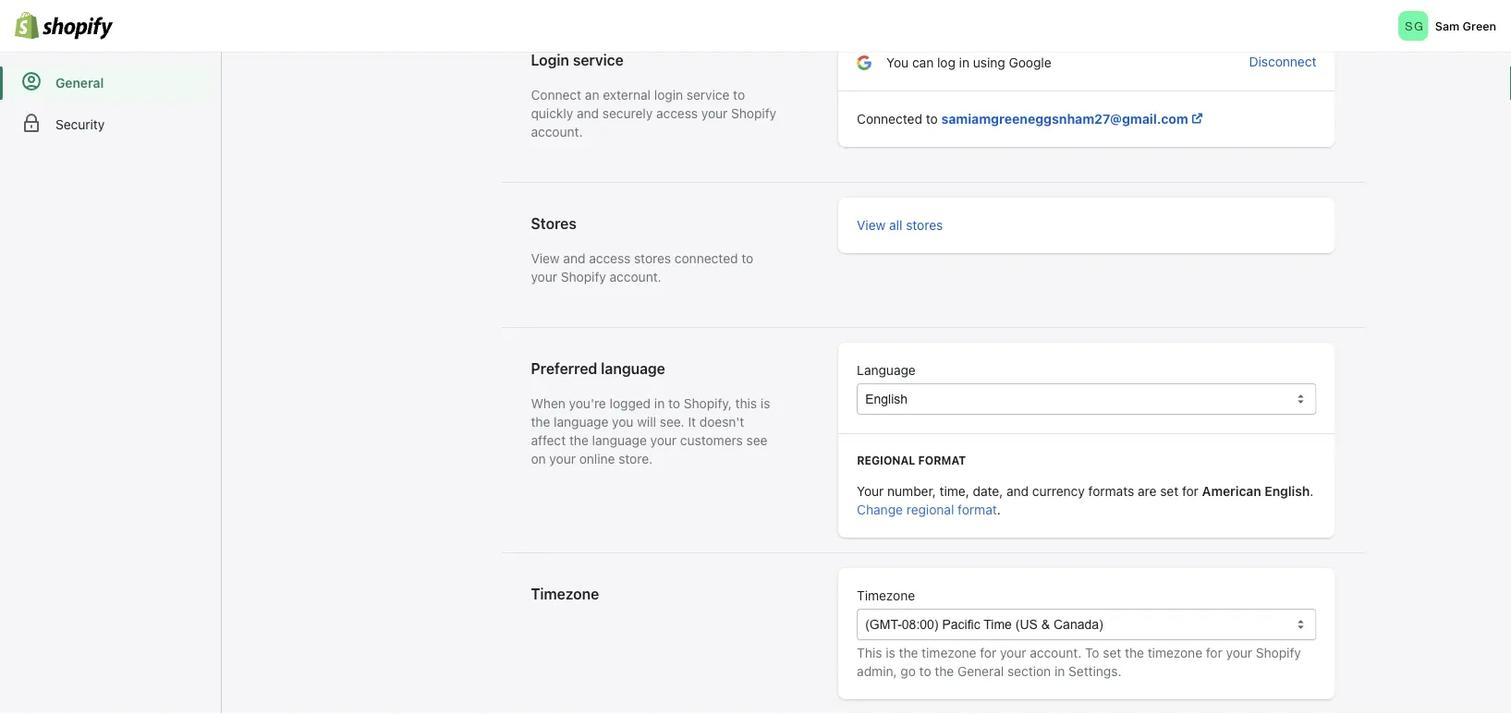 Task type: describe. For each thing, give the bounding box(es) containing it.
view and access stores connected to your shopify account.
[[531, 251, 754, 285]]

preferred
[[531, 360, 598, 378]]

sam
[[1436, 19, 1460, 33]]

your
[[857, 484, 884, 499]]

affect
[[531, 433, 566, 449]]

general inside this is the timezone for your account. to set the timezone for your shopify admin, go to the general section in settings.
[[958, 664, 1004, 680]]

connect an external login service to quickly and securely access your shopify account.
[[531, 87, 777, 140]]

0 horizontal spatial timezone
[[531, 586, 599, 603]]

stores
[[531, 215, 577, 233]]

to right connected
[[926, 111, 938, 127]]

security link
[[7, 108, 214, 141]]

you're
[[569, 396, 606, 412]]

0 vertical spatial service
[[573, 51, 624, 69]]

regional
[[907, 503, 955, 518]]

security
[[55, 117, 105, 132]]

the up online
[[570, 433, 589, 449]]

you
[[612, 415, 634, 430]]

1 horizontal spatial timezone
[[857, 589, 916, 604]]

login service
[[531, 51, 624, 69]]

samiamgreeneggsnham27@gmail.com link
[[942, 111, 1206, 127]]

format
[[919, 454, 967, 467]]

service inside the connect an external login service to quickly and securely access your shopify account.
[[687, 87, 730, 103]]

0 vertical spatial general
[[55, 75, 104, 91]]

on
[[531, 452, 546, 467]]

to inside the connect an external login service to quickly and securely access your shopify account.
[[733, 87, 745, 103]]

general link
[[7, 67, 214, 100]]

when you're logged in to shopify, this is the language you will see. it doesn't affect the language your customers see on your online store.
[[531, 396, 771, 467]]

1 vertical spatial .
[[998, 503, 1001, 518]]

connected to
[[857, 111, 942, 127]]

view all stores link
[[857, 218, 944, 233]]

section
[[1008, 664, 1052, 680]]

time,
[[940, 484, 970, 499]]

it
[[688, 415, 696, 430]]

0 horizontal spatial for
[[980, 646, 997, 661]]

online
[[580, 452, 615, 467]]

when
[[531, 396, 566, 412]]

for inside your number, time, date, and currency formats are set for american english . change regional format .
[[1183, 484, 1199, 499]]

size 16 image inside samiamgreeneggsnham27@gmail.com link
[[1191, 111, 1206, 126]]

you
[[887, 55, 909, 70]]

the right go
[[935, 664, 955, 680]]

english
[[1265, 484, 1311, 499]]

sam green
[[1436, 19, 1497, 33]]

shopify inside the connect an external login service to quickly and securely access your shopify account.
[[732, 106, 777, 121]]

in inside this is the timezone for your account. to set the timezone for your shopify admin, go to the general section in settings.
[[1055, 664, 1066, 680]]

2 horizontal spatial for
[[1207, 646, 1223, 661]]

change regional format button
[[857, 501, 998, 520]]

formats
[[1089, 484, 1135, 499]]

this
[[857, 646, 883, 661]]

you can log in using google
[[887, 55, 1052, 70]]

store.
[[619, 452, 653, 467]]

google
[[1009, 55, 1052, 70]]

login
[[655, 87, 683, 103]]

2 vertical spatial language
[[592, 433, 647, 449]]

regional format
[[857, 454, 967, 467]]

see
[[747, 433, 768, 449]]

currency
[[1033, 484, 1086, 499]]

set for are
[[1161, 484, 1179, 499]]

your number, time, date, and currency formats are set for american english . change regional format .
[[857, 484, 1314, 518]]

format
[[958, 503, 998, 518]]

preferred language
[[531, 360, 666, 378]]

0 vertical spatial size 16 image
[[857, 51, 872, 70]]

stores inside view and access stores connected to your shopify account.
[[634, 251, 671, 266]]

in for using
[[960, 55, 970, 70]]

to inside this is the timezone for your account. to set the timezone for your shopify admin, go to the general section in settings.
[[920, 664, 932, 680]]

disconnect link
[[1250, 53, 1317, 72]]

view for view all stores
[[857, 218, 886, 233]]

this is the timezone for your account. to set the timezone for your shopify admin, go to the general section in settings.
[[857, 646, 1302, 680]]

shopify inside view and access stores connected to your shopify account.
[[561, 270, 606, 285]]

can
[[913, 55, 934, 70]]



Task type: locate. For each thing, give the bounding box(es) containing it.
1 vertical spatial stores
[[634, 251, 671, 266]]

1 vertical spatial size 16 image
[[1191, 111, 1206, 126]]

set inside this is the timezone for your account. to set the timezone for your shopify admin, go to the general section in settings.
[[1104, 646, 1122, 661]]

language down the you
[[592, 433, 647, 449]]

to up see.
[[669, 396, 681, 412]]

1 vertical spatial in
[[655, 396, 665, 412]]

2 vertical spatial shopify
[[1257, 646, 1302, 661]]

the down when
[[531, 415, 551, 430]]

0 horizontal spatial size 16 image
[[857, 51, 872, 70]]

access
[[657, 106, 698, 121], [589, 251, 631, 266]]

service
[[573, 51, 624, 69], [687, 87, 730, 103]]

1 vertical spatial general
[[958, 664, 1004, 680]]

1 vertical spatial service
[[687, 87, 730, 103]]

connected
[[857, 111, 923, 127]]

to inside the when you're logged in to shopify, this is the language you will see. it doesn't affect the language your customers see on your online store.
[[669, 396, 681, 412]]

in inside the when you're logged in to shopify, this is the language you will see. it doesn't affect the language your customers see on your online store.
[[655, 396, 665, 412]]

view
[[857, 218, 886, 233], [531, 251, 560, 266]]

is inside this is the timezone for your account. to set the timezone for your shopify admin, go to the general section in settings.
[[886, 646, 896, 661]]

account. inside the connect an external login service to quickly and securely access your shopify account.
[[531, 124, 583, 140]]

1 vertical spatial and
[[564, 251, 586, 266]]

in right section
[[1055, 664, 1066, 680]]

your inside the connect an external login service to quickly and securely access your shopify account.
[[702, 106, 728, 121]]

securely
[[603, 106, 653, 121]]

to right go
[[920, 664, 932, 680]]

2 horizontal spatial shopify
[[1257, 646, 1302, 661]]

for
[[1183, 484, 1199, 499], [980, 646, 997, 661], [1207, 646, 1223, 661]]

timezone right to
[[1148, 646, 1203, 661]]

using
[[974, 55, 1006, 70]]

access inside view and access stores connected to your shopify account.
[[589, 251, 631, 266]]

and inside view and access stores connected to your shopify account.
[[564, 251, 586, 266]]

0 horizontal spatial stores
[[634, 251, 671, 266]]

language
[[857, 363, 916, 378]]

view all stores
[[857, 218, 944, 233]]

1 vertical spatial view
[[531, 251, 560, 266]]

external
[[603, 87, 651, 103]]

and down stores
[[564, 251, 586, 266]]

1 horizontal spatial access
[[657, 106, 698, 121]]

size 16 image
[[857, 51, 872, 70], [1191, 111, 1206, 126]]

1 horizontal spatial for
[[1183, 484, 1199, 499]]

service up the an
[[573, 51, 624, 69]]

samiamgreeneggsnham27@gmail.com
[[942, 111, 1189, 127]]

1 horizontal spatial view
[[857, 218, 886, 233]]

set inside your number, time, date, and currency formats are set for american english . change regional format .
[[1161, 484, 1179, 499]]

is
[[761, 396, 771, 412], [886, 646, 896, 661]]

view inside view and access stores connected to your shopify account.
[[531, 251, 560, 266]]

go
[[901, 664, 916, 680]]

to right login at left
[[733, 87, 745, 103]]

view left all
[[857, 218, 886, 233]]

1 vertical spatial shopify
[[561, 270, 606, 285]]

settings.
[[1069, 664, 1122, 680]]

account.
[[531, 124, 583, 140], [610, 270, 662, 285], [1030, 646, 1082, 661]]

1 horizontal spatial is
[[886, 646, 896, 661]]

0 vertical spatial view
[[857, 218, 886, 233]]

0 vertical spatial language
[[601, 360, 666, 378]]

and inside the connect an external login service to quickly and securely access your shopify account.
[[577, 106, 599, 121]]

. right 'american' on the bottom
[[1311, 484, 1314, 499]]

set
[[1161, 484, 1179, 499], [1104, 646, 1122, 661]]

view for view and access stores connected to your shopify account.
[[531, 251, 560, 266]]

set right are at the right bottom of the page
[[1161, 484, 1179, 499]]

1 horizontal spatial timezone
[[1148, 646, 1203, 661]]

1 horizontal spatial shopify
[[732, 106, 777, 121]]

0 horizontal spatial set
[[1104, 646, 1122, 661]]

and inside your number, time, date, and currency formats are set for american english . change regional format .
[[1007, 484, 1029, 499]]

0 vertical spatial account.
[[531, 124, 583, 140]]

set right to
[[1104, 646, 1122, 661]]

disconnect
[[1250, 54, 1317, 69]]

doesn't
[[700, 415, 745, 430]]

will
[[637, 415, 657, 430]]

number,
[[888, 484, 937, 499]]

service right login at left
[[687, 87, 730, 103]]

2 timezone from the left
[[1148, 646, 1203, 661]]

1 horizontal spatial set
[[1161, 484, 1179, 499]]

to right "connected"
[[742, 251, 754, 266]]

customers
[[681, 433, 743, 449]]

your inside view and access stores connected to your shopify account.
[[531, 270, 558, 285]]

general up security
[[55, 75, 104, 91]]

the
[[531, 415, 551, 430], [570, 433, 589, 449], [899, 646, 919, 661], [1126, 646, 1145, 661], [935, 664, 955, 680]]

2 horizontal spatial in
[[1055, 664, 1066, 680]]

stores left "connected"
[[634, 251, 671, 266]]

connect
[[531, 87, 582, 103]]

2 vertical spatial and
[[1007, 484, 1029, 499]]

and right date,
[[1007, 484, 1029, 499]]

0 horizontal spatial service
[[573, 51, 624, 69]]

are
[[1138, 484, 1157, 499]]

in for to
[[655, 396, 665, 412]]

to inside view and access stores connected to your shopify account.
[[742, 251, 754, 266]]

shopify,
[[684, 396, 732, 412]]

shopify
[[732, 106, 777, 121], [561, 270, 606, 285], [1257, 646, 1302, 661]]

sg
[[1406, 19, 1426, 33]]

0 vertical spatial in
[[960, 55, 970, 70]]

log
[[938, 55, 956, 70]]

shopify image
[[15, 12, 113, 40]]

to
[[1086, 646, 1100, 661]]

in up see.
[[655, 396, 665, 412]]

1 horizontal spatial stores
[[906, 218, 944, 233]]

your
[[702, 106, 728, 121], [531, 270, 558, 285], [651, 433, 677, 449], [550, 452, 576, 467], [1001, 646, 1027, 661], [1227, 646, 1253, 661]]

timezone
[[531, 586, 599, 603], [857, 589, 916, 604]]

is right this in the right of the page
[[886, 646, 896, 661]]

2 vertical spatial in
[[1055, 664, 1066, 680]]

language up the logged
[[601, 360, 666, 378]]

login
[[531, 51, 570, 69]]

0 vertical spatial access
[[657, 106, 698, 121]]

an
[[585, 87, 600, 103]]

all
[[890, 218, 903, 233]]

american
[[1203, 484, 1262, 499]]

this
[[736, 396, 757, 412]]

0 horizontal spatial account.
[[531, 124, 583, 140]]

1 vertical spatial language
[[554, 415, 609, 430]]

green
[[1464, 19, 1497, 33]]

0 horizontal spatial access
[[589, 251, 631, 266]]

timezone right this in the right of the page
[[922, 646, 977, 661]]

1 vertical spatial set
[[1104, 646, 1122, 661]]

0 horizontal spatial general
[[55, 75, 104, 91]]

0 vertical spatial is
[[761, 396, 771, 412]]

general
[[55, 75, 104, 91], [958, 664, 1004, 680]]

0 vertical spatial shopify
[[732, 106, 777, 121]]

timezone
[[922, 646, 977, 661], [1148, 646, 1203, 661]]

shopify inside this is the timezone for your account. to set the timezone for your shopify admin, go to the general section in settings.
[[1257, 646, 1302, 661]]

admin,
[[857, 664, 898, 680]]

set for to
[[1104, 646, 1122, 661]]

language down the you're
[[554, 415, 609, 430]]

stores
[[906, 218, 944, 233], [634, 251, 671, 266]]

see.
[[660, 415, 685, 430]]

0 vertical spatial .
[[1311, 484, 1314, 499]]

2 horizontal spatial account.
[[1030, 646, 1082, 661]]

regional
[[857, 454, 916, 467]]

0 horizontal spatial in
[[655, 396, 665, 412]]

2 vertical spatial account.
[[1030, 646, 1082, 661]]

stores right all
[[906, 218, 944, 233]]

1 horizontal spatial .
[[1311, 484, 1314, 499]]

quickly
[[531, 106, 574, 121]]

the right to
[[1126, 646, 1145, 661]]

and
[[577, 106, 599, 121], [564, 251, 586, 266], [1007, 484, 1029, 499]]

1 horizontal spatial account.
[[610, 270, 662, 285]]

language
[[601, 360, 666, 378], [554, 415, 609, 430], [592, 433, 647, 449]]

change
[[857, 503, 903, 518]]

is right this
[[761, 396, 771, 412]]

logged
[[610, 396, 651, 412]]

connected
[[675, 251, 738, 266]]

0 vertical spatial and
[[577, 106, 599, 121]]

view down stores
[[531, 251, 560, 266]]

0 horizontal spatial shopify
[[561, 270, 606, 285]]

is inside the when you're logged in to shopify, this is the language you will see. it doesn't affect the language your customers see on your online store.
[[761, 396, 771, 412]]

in right log
[[960, 55, 970, 70]]

0 horizontal spatial timezone
[[922, 646, 977, 661]]

1 vertical spatial account.
[[610, 270, 662, 285]]

1 vertical spatial is
[[886, 646, 896, 661]]

0 horizontal spatial is
[[761, 396, 771, 412]]

.
[[1311, 484, 1314, 499], [998, 503, 1001, 518]]

to
[[733, 87, 745, 103], [926, 111, 938, 127], [742, 251, 754, 266], [669, 396, 681, 412], [920, 664, 932, 680]]

the up go
[[899, 646, 919, 661]]

0 horizontal spatial view
[[531, 251, 560, 266]]

1 vertical spatial access
[[589, 251, 631, 266]]

date,
[[973, 484, 1004, 499]]

general left section
[[958, 664, 1004, 680]]

account. inside this is the timezone for your account. to set the timezone for your shopify admin, go to the general section in settings.
[[1030, 646, 1082, 661]]

1 timezone from the left
[[922, 646, 977, 661]]

0 vertical spatial stores
[[906, 218, 944, 233]]

0 vertical spatial set
[[1161, 484, 1179, 499]]

. down date,
[[998, 503, 1001, 518]]

in
[[960, 55, 970, 70], [655, 396, 665, 412], [1055, 664, 1066, 680]]

1 horizontal spatial in
[[960, 55, 970, 70]]

1 horizontal spatial service
[[687, 87, 730, 103]]

access inside the connect an external login service to quickly and securely access your shopify account.
[[657, 106, 698, 121]]

1 horizontal spatial size 16 image
[[1191, 111, 1206, 126]]

1 horizontal spatial general
[[958, 664, 1004, 680]]

account. inside view and access stores connected to your shopify account.
[[610, 270, 662, 285]]

and down the an
[[577, 106, 599, 121]]

0 horizontal spatial .
[[998, 503, 1001, 518]]



Task type: vqa. For each thing, say whether or not it's contained in the screenshot.
This is the timezone for your account. To set the timezone for your Shopify admin, go to the General section in Settings.
yes



